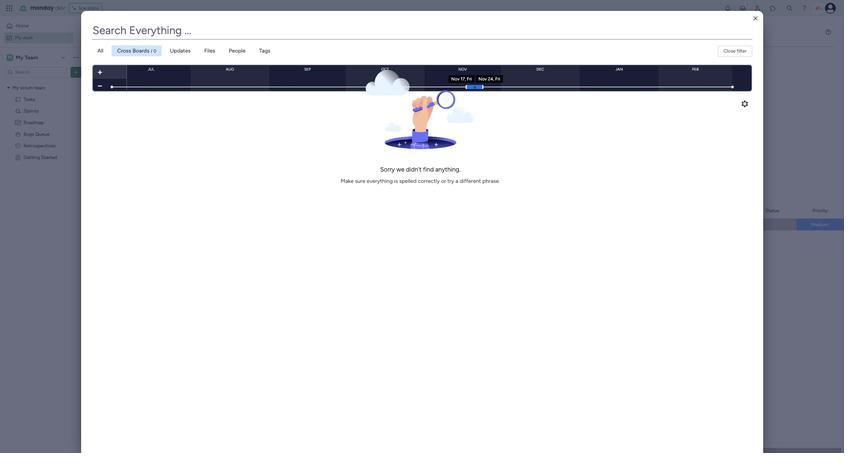 Task type: describe. For each thing, give the bounding box(es) containing it.
phrase.
[[483, 178, 501, 184]]

aug
[[226, 67, 234, 72]]

m
[[8, 54, 12, 60]]

hide done items
[[180, 57, 215, 63]]

Search Everything ... field
[[92, 22, 753, 39]]

team
[[34, 85, 45, 91]]

past dates / 0 items
[[115, 85, 170, 94]]

search image
[[157, 57, 162, 63]]

started
[[41, 154, 57, 160]]

customize button
[[218, 55, 254, 66]]

24,
[[488, 76, 495, 81]]

my for my team
[[16, 54, 23, 61]]

work
[[121, 26, 148, 41]]

feb
[[693, 67, 700, 72]]

plans
[[88, 5, 99, 11]]

everything
[[367, 178, 393, 184]]

my for my work
[[102, 26, 118, 41]]

didn't
[[406, 166, 422, 173]]

Search in workspace field
[[14, 68, 57, 76]]

spelled
[[400, 178, 417, 184]]

is
[[395, 178, 398, 184]]

monday dev
[[30, 4, 65, 12]]

sorry we didn't find anything.
[[381, 166, 461, 173]]

roadmap
[[24, 120, 44, 125]]

workspace image
[[6, 54, 13, 61]]

close
[[724, 48, 736, 54]]

queue
[[35, 131, 50, 137]]

apps image
[[770, 5, 777, 12]]

my for my work
[[15, 35, 22, 40]]

find
[[424, 166, 434, 173]]

17,
[[461, 76, 466, 81]]

fri for nov 17, fri
[[467, 76, 472, 81]]

my for my scrum team
[[12, 85, 19, 91]]

nov 17, fri
[[452, 76, 472, 81]]

dec
[[537, 67, 545, 72]]

maria williams image
[[826, 3, 837, 14]]

jul
[[148, 67, 155, 72]]

my team
[[16, 54, 38, 61]]

my work button
[[4, 32, 73, 43]]

close image
[[754, 16, 758, 21]]

Filter dashboard by text search field
[[101, 55, 165, 66]]

invite members image
[[755, 5, 762, 12]]

people link
[[224, 45, 251, 56]]

/ for boards
[[151, 48, 153, 54]]

search everything image
[[787, 5, 794, 12]]

sprints
[[24, 108, 39, 114]]

public board image for getting started
[[15, 154, 21, 161]]

notifications image
[[725, 5, 732, 12]]

fri for nov 24, fri
[[496, 76, 501, 81]]

my scrum team
[[12, 85, 45, 91]]

home
[[16, 23, 29, 29]]

bugs
[[24, 131, 34, 137]]

tags
[[259, 47, 271, 54]]

workspace selection element
[[6, 53, 39, 62]]



Task type: vqa. For each thing, say whether or not it's contained in the screenshot.
Hide popup button
no



Task type: locate. For each thing, give the bounding box(es) containing it.
list box
[[0, 81, 87, 255]]

priority
[[813, 208, 829, 214]]

public board image for tasks
[[15, 96, 21, 103]]

/ right the dates
[[149, 85, 152, 94]]

0 right boards
[[154, 48, 157, 54]]

nov for nov 24, fri
[[479, 76, 487, 81]]

my work
[[102, 26, 148, 41]]

dates
[[130, 85, 148, 94]]

files
[[204, 47, 215, 54]]

getting started
[[24, 154, 57, 160]]

1 horizontal spatial nov
[[479, 76, 487, 81]]

hide
[[180, 57, 190, 63]]

nov
[[459, 67, 467, 72]]

my work
[[15, 35, 33, 40]]

getting
[[24, 154, 40, 160]]

public board image left 'getting'
[[15, 154, 21, 161]]

2 nov from the left
[[479, 76, 487, 81]]

0 vertical spatial 0
[[154, 48, 157, 54]]

close filter
[[724, 48, 748, 54]]

0 inside "past dates / 0 items"
[[154, 87, 157, 93]]

2 public board image from the top
[[15, 154, 21, 161]]

different
[[460, 178, 482, 184]]

people
[[229, 47, 246, 54]]

sure
[[355, 178, 366, 184]]

retrospectives
[[24, 143, 56, 149]]

nov
[[452, 76, 460, 81], [479, 76, 487, 81]]

items down files link
[[203, 57, 215, 63]]

help image
[[802, 5, 809, 12]]

fri
[[467, 76, 472, 81], [496, 76, 501, 81]]

done
[[191, 57, 202, 63]]

dapulse settings image
[[742, 100, 749, 108]]

work
[[23, 35, 33, 40]]

None search field
[[101, 55, 165, 66]]

my right workspace "icon"
[[16, 54, 23, 61]]

see plans
[[78, 5, 99, 11]]

files link
[[199, 45, 221, 56]]

nov for nov 17, fri
[[452, 76, 460, 81]]

0 inside cross boards / 0
[[154, 48, 157, 54]]

filter
[[738, 48, 748, 54]]

monday
[[30, 4, 54, 12]]

/ inside cross boards / 0
[[151, 48, 153, 54]]

correctly
[[418, 178, 440, 184]]

all
[[97, 47, 104, 54]]

my inside button
[[15, 35, 22, 40]]

or
[[442, 178, 447, 184]]

0 horizontal spatial items
[[158, 87, 170, 93]]

make
[[341, 178, 354, 184]]

my right caret down image
[[12, 85, 19, 91]]

nov 24, fri
[[479, 76, 501, 81]]

0 for past dates /
[[154, 87, 157, 93]]

all link
[[92, 45, 109, 56]]

0 horizontal spatial nov
[[452, 76, 460, 81]]

customize
[[229, 57, 252, 63]]

my
[[102, 26, 118, 41], [15, 35, 22, 40], [16, 54, 23, 61], [12, 85, 19, 91]]

cross boards / 0
[[117, 47, 157, 54]]

status
[[766, 208, 780, 214]]

dapulse add image
[[98, 70, 102, 75]]

1 vertical spatial public board image
[[15, 154, 21, 161]]

/ right boards
[[151, 48, 153, 54]]

updates link
[[165, 45, 196, 56]]

inbox image
[[740, 5, 747, 12]]

2 fri from the left
[[496, 76, 501, 81]]

public board image left tasks in the top of the page
[[15, 96, 21, 103]]

nov left the 24,
[[479, 76, 487, 81]]

/
[[151, 48, 153, 54], [149, 85, 152, 94]]

items inside "past dates / 0 items"
[[158, 87, 170, 93]]

a
[[456, 178, 459, 184]]

1 nov from the left
[[452, 76, 460, 81]]

oct
[[382, 67, 389, 72]]

tasks
[[24, 96, 35, 102]]

try
[[448, 178, 455, 184]]

my inside 'workspace selection' 'element'
[[16, 54, 23, 61]]

caret down image
[[7, 85, 10, 90]]

bugs queue
[[24, 131, 50, 137]]

team
[[25, 54, 38, 61]]

0 for cross boards
[[154, 48, 157, 54]]

1 vertical spatial /
[[149, 85, 152, 94]]

make sure everything is spelled correctly or try a different phrase.
[[341, 178, 501, 184]]

0 horizontal spatial fri
[[467, 76, 472, 81]]

cross
[[117, 47, 131, 54]]

medium
[[812, 222, 830, 228]]

dev
[[55, 4, 65, 12]]

boards
[[133, 47, 149, 54]]

my left work
[[15, 35, 22, 40]]

we
[[397, 166, 405, 173]]

fri right 17,
[[467, 76, 472, 81]]

close filter button
[[719, 46, 753, 57]]

1 fri from the left
[[467, 76, 472, 81]]

past
[[115, 85, 128, 94]]

option
[[0, 82, 87, 83]]

1 vertical spatial 0
[[154, 87, 157, 93]]

1 public board image from the top
[[15, 96, 21, 103]]

0 vertical spatial items
[[203, 57, 215, 63]]

1 image
[[745, 0, 751, 8]]

list box containing my scrum team
[[0, 81, 87, 255]]

0 vertical spatial public board image
[[15, 96, 21, 103]]

1 horizontal spatial items
[[203, 57, 215, 63]]

dapulse minus image
[[98, 84, 102, 89]]

anything.
[[436, 166, 461, 173]]

see
[[78, 5, 87, 11]]

scrum
[[20, 85, 33, 91]]

my up all
[[102, 26, 118, 41]]

0 vertical spatial /
[[151, 48, 153, 54]]

fri right the 24,
[[496, 76, 501, 81]]

tags link
[[254, 45, 276, 56]]

see plans button
[[69, 3, 102, 13]]

nov left 17,
[[452, 76, 460, 81]]

public board image
[[15, 96, 21, 103], [15, 154, 21, 161]]

0
[[154, 48, 157, 54], [154, 87, 157, 93]]

None field
[[92, 22, 753, 39]]

home button
[[4, 20, 73, 31]]

sep
[[305, 67, 311, 72]]

updates
[[170, 47, 191, 54]]

select product image
[[6, 5, 13, 12]]

items right the dates
[[158, 87, 170, 93]]

1 vertical spatial items
[[158, 87, 170, 93]]

jan
[[616, 67, 624, 72]]

items
[[203, 57, 215, 63], [158, 87, 170, 93]]

0 right the dates
[[154, 87, 157, 93]]

/ for dates
[[149, 85, 152, 94]]

sorry
[[381, 166, 395, 173]]

1 horizontal spatial fri
[[496, 76, 501, 81]]



